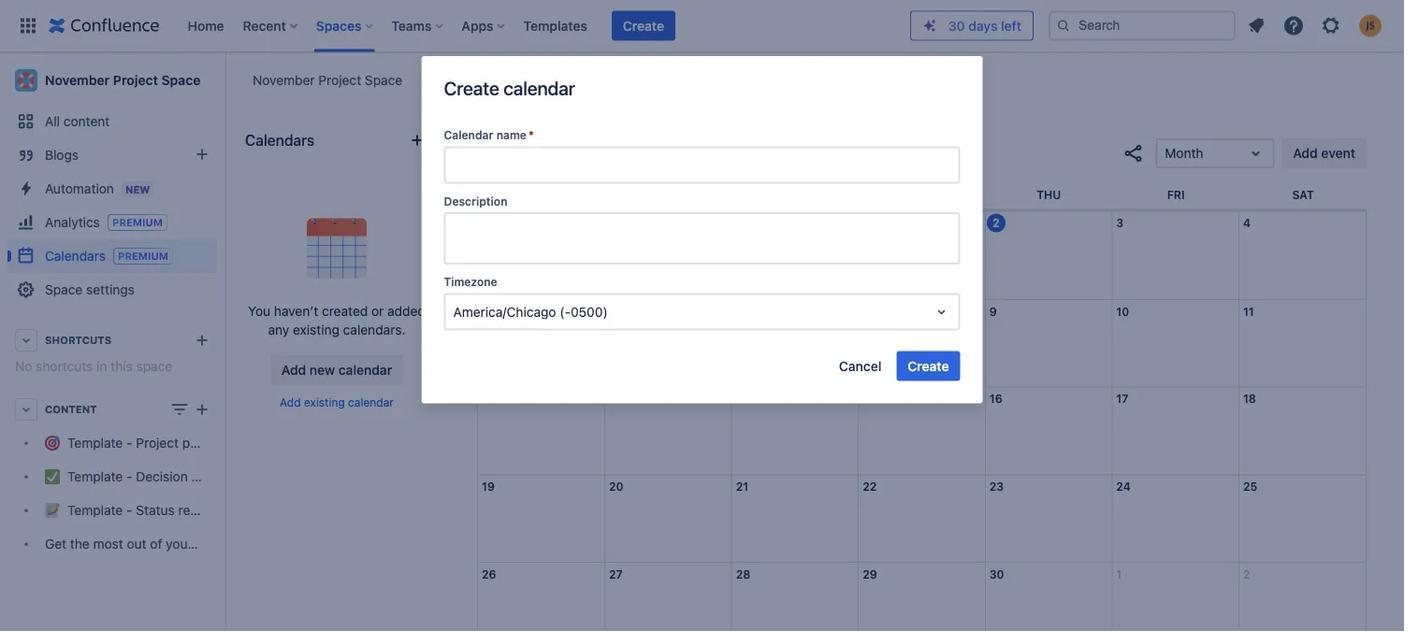 Task type: vqa. For each thing, say whether or not it's contained in the screenshot.
the Premium Icon
no



Task type: describe. For each thing, give the bounding box(es) containing it.
Timezone text field
[[453, 303, 457, 321]]

project down spaces
[[318, 72, 361, 87]]

event
[[1321, 145, 1356, 161]]

*
[[529, 129, 534, 142]]

get
[[45, 536, 67, 552]]

no shortcuts in this space
[[15, 359, 172, 374]]

content button
[[7, 393, 217, 427]]

apps button
[[456, 11, 512, 41]]

blogs link
[[7, 138, 217, 172]]

all content link
[[7, 105, 217, 138]]

you haven't created or added any existing calendars.
[[248, 304, 426, 338]]

templates
[[523, 18, 587, 33]]

search image
[[1056, 18, 1071, 33]]

create a page image
[[191, 399, 213, 421]]

add for add event
[[1293, 145, 1318, 161]]

next image
[[585, 142, 608, 165]]

0 horizontal spatial november project space link
[[7, 62, 217, 99]]

add new calendar
[[281, 363, 392, 378]]

create link
[[612, 11, 675, 41]]

0 horizontal spatial space
[[136, 359, 172, 374]]

calendars.
[[343, 322, 406, 338]]

today
[[488, 145, 525, 161]]

america/chicago (-0500)
[[453, 304, 608, 319]]

space settings link
[[7, 273, 217, 307]]

template for template - decision documentation
[[67, 469, 123, 485]]

content
[[45, 404, 97, 416]]

0500)
[[571, 304, 608, 319]]

add existing calendar link
[[280, 395, 394, 411]]

haven't
[[274, 304, 318, 319]]

content
[[63, 114, 110, 129]]

global element
[[11, 0, 910, 52]]

new
[[310, 363, 335, 378]]

template - decision documentation
[[67, 469, 282, 485]]

sat link
[[1289, 186, 1318, 204]]

all
[[45, 114, 60, 129]]

cancel
[[839, 358, 882, 374]]

thu
[[1037, 189, 1061, 202]]

template - decision documentation link
[[7, 460, 282, 494]]

calendar
[[444, 129, 493, 142]]

calendar name *
[[444, 129, 534, 142]]

the
[[70, 536, 90, 552]]

2023
[[693, 145, 726, 161]]

or
[[371, 304, 384, 319]]

0 vertical spatial calendar
[[503, 77, 575, 99]]

get the most out of your team space link
[[7, 528, 266, 561]]

grid containing thu
[[477, 185, 1367, 631]]

new
[[125, 183, 150, 196]]

spaces button
[[310, 11, 380, 41]]

get the most out of your team space
[[45, 536, 266, 552]]

any
[[268, 322, 289, 338]]

create for create link
[[623, 18, 664, 33]]

analytics link
[[7, 206, 217, 239]]

blogs
[[45, 147, 79, 163]]

sat
[[1292, 189, 1314, 202]]

existing inside you haven't created or added any existing calendars.
[[293, 322, 340, 338]]

settings icon image
[[1320, 15, 1342, 37]]

spaces
[[316, 18, 361, 33]]

- for status
[[126, 503, 132, 518]]

added
[[387, 304, 426, 319]]

add existing calendar
[[280, 396, 394, 409]]

create for create button
[[908, 358, 949, 374]]

fri
[[1167, 189, 1185, 202]]

plan
[[182, 435, 208, 451]]

decision
[[136, 469, 188, 485]]

0 horizontal spatial create
[[444, 77, 499, 99]]

add new calendar button
[[270, 356, 403, 385]]

created
[[322, 304, 368, 319]]

project up all content link
[[113, 73, 158, 88]]

project up decision
[[136, 435, 179, 451]]

create button
[[897, 351, 960, 381]]

home
[[188, 18, 224, 33]]



Task type: locate. For each thing, give the bounding box(es) containing it.
november 2023
[[625, 145, 726, 161]]

-
[[126, 435, 132, 451], [126, 469, 132, 485], [126, 503, 132, 518]]

2 vertical spatial template
[[67, 503, 123, 518]]

template for template - status report
[[67, 503, 123, 518]]

today button
[[477, 138, 537, 168]]

0 vertical spatial open image
[[1244, 142, 1267, 165]]

template - project plan
[[67, 435, 208, 451]]

documentation
[[191, 469, 282, 485]]

1 vertical spatial space
[[230, 536, 266, 552]]

shortcuts button
[[7, 324, 217, 357]]

thu link
[[1033, 186, 1065, 204]]

1 template from the top
[[67, 435, 123, 451]]

premium image for calendars
[[113, 248, 173, 265]]

premium image for analytics
[[107, 214, 167, 231]]

fri link
[[1164, 186, 1189, 204]]

(-
[[560, 304, 571, 319]]

home link
[[182, 11, 230, 41]]

calendar down add new calendar button
[[348, 396, 394, 409]]

most
[[93, 536, 123, 552]]

- for decision
[[126, 469, 132, 485]]

shortcuts
[[45, 334, 111, 347]]

1 vertical spatial create
[[444, 77, 499, 99]]

1 vertical spatial add
[[281, 363, 306, 378]]

1 vertical spatial premium image
[[113, 248, 173, 265]]

1 november project space from the left
[[253, 72, 402, 87]]

0 horizontal spatial calendars
[[45, 248, 106, 263]]

november up all content
[[45, 73, 110, 88]]

1 vertical spatial existing
[[304, 396, 345, 409]]

create a blog image
[[191, 143, 213, 166]]

premium image
[[107, 214, 167, 231], [113, 248, 173, 265]]

0 vertical spatial existing
[[293, 322, 340, 338]]

november project space
[[253, 72, 402, 87], [45, 73, 201, 88]]

0 horizontal spatial space
[[45, 282, 83, 297]]

2 vertical spatial -
[[126, 503, 132, 518]]

calendars right create a blog icon
[[245, 131, 314, 149]]

automation
[[45, 181, 114, 196]]

calendar up * on the left
[[503, 77, 575, 99]]

1 horizontal spatial open image
[[1244, 142, 1267, 165]]

space down spaces popup button
[[365, 72, 402, 87]]

status
[[136, 503, 175, 518]]

space right team
[[230, 536, 266, 552]]

template
[[67, 435, 123, 451], [67, 469, 123, 485], [67, 503, 123, 518]]

banner containing home
[[0, 0, 1404, 52]]

create right the cancel
[[908, 358, 949, 374]]

space settings
[[45, 282, 135, 297]]

add left new
[[281, 363, 306, 378]]

november left 2023
[[625, 145, 689, 161]]

space down home link
[[161, 73, 201, 88]]

banner
[[0, 0, 1404, 52]]

open image up create button
[[930, 301, 953, 323]]

create inside create link
[[623, 18, 664, 33]]

0 horizontal spatial november project space
[[45, 73, 201, 88]]

november project space down spaces
[[253, 72, 402, 87]]

team
[[196, 536, 226, 552]]

1 horizontal spatial november project space
[[253, 72, 402, 87]]

space
[[136, 359, 172, 374], [230, 536, 266, 552]]

calendar for add existing calendar
[[348, 396, 394, 409]]

open image left the add event button
[[1244, 142, 1267, 165]]

0 vertical spatial add
[[1293, 145, 1318, 161]]

0 vertical spatial template
[[67, 435, 123, 451]]

0 vertical spatial -
[[126, 435, 132, 451]]

calendars
[[245, 131, 314, 149], [45, 248, 106, 263]]

2 template from the top
[[67, 469, 123, 485]]

space
[[365, 72, 402, 87], [161, 73, 201, 88], [45, 282, 83, 297]]

2 november project space from the left
[[45, 73, 201, 88]]

1 horizontal spatial space
[[161, 73, 201, 88]]

2 vertical spatial calendar
[[348, 396, 394, 409]]

settings
[[86, 282, 135, 297]]

1 horizontal spatial november project space link
[[253, 71, 402, 89]]

cancel button
[[828, 351, 893, 381]]

tree
[[7, 427, 282, 561]]

november inside space element
[[45, 73, 110, 88]]

template up most
[[67, 503, 123, 518]]

existing down haven't
[[293, 322, 340, 338]]

template down "content" dropdown button
[[67, 435, 123, 451]]

0 vertical spatial create
[[623, 18, 664, 33]]

2 vertical spatial create
[[908, 358, 949, 374]]

3 template from the top
[[67, 503, 123, 518]]

space element
[[0, 52, 282, 631]]

templates link
[[518, 11, 593, 41]]

create inside create button
[[908, 358, 949, 374]]

premium image inside analytics link
[[107, 214, 167, 231]]

in
[[96, 359, 107, 374]]

create calendar
[[444, 77, 575, 99]]

existing down new
[[304, 396, 345, 409]]

template - project plan link
[[7, 427, 217, 460]]

calendars link
[[7, 239, 217, 273]]

calendar inside add new calendar button
[[339, 363, 392, 378]]

calendar down the calendars.
[[339, 363, 392, 378]]

add down add new calendar button
[[280, 396, 301, 409]]

calendar icon image
[[307, 213, 367, 279]]

open image
[[1244, 142, 1267, 165], [930, 301, 953, 323]]

- left decision
[[126, 469, 132, 485]]

shortcuts
[[36, 359, 93, 374]]

all content
[[45, 114, 110, 129]]

1 horizontal spatial november
[[253, 72, 315, 87]]

add for add new calendar
[[281, 363, 306, 378]]

tree inside space element
[[7, 427, 282, 561]]

1 horizontal spatial space
[[230, 536, 266, 552]]

1 vertical spatial open image
[[930, 301, 953, 323]]

november
[[253, 72, 315, 87], [45, 73, 110, 88], [625, 145, 689, 161]]

template down 'template - project plan' link
[[67, 469, 123, 485]]

1 horizontal spatial create
[[623, 18, 664, 33]]

premium image down analytics link
[[113, 248, 173, 265]]

november project space up all content link
[[45, 73, 201, 88]]

template for template - project plan
[[67, 435, 123, 451]]

0 horizontal spatial open image
[[930, 301, 953, 323]]

premium image down new
[[107, 214, 167, 231]]

calendar
[[503, 77, 575, 99], [339, 363, 392, 378], [348, 396, 394, 409]]

calendar inside add existing calendar link
[[348, 396, 394, 409]]

2 horizontal spatial november
[[625, 145, 689, 161]]

2 vertical spatial add
[[280, 396, 301, 409]]

project
[[318, 72, 361, 87], [113, 73, 158, 88], [136, 435, 179, 451]]

0 vertical spatial space
[[136, 359, 172, 374]]

2 horizontal spatial space
[[365, 72, 402, 87]]

1 vertical spatial template
[[67, 469, 123, 485]]

name
[[496, 129, 527, 142]]

out
[[127, 536, 146, 552]]

calendars inside space element
[[45, 248, 106, 263]]

template - status report link
[[7, 494, 217, 528]]

calendars down analytics at the left top of page
[[45, 248, 106, 263]]

november project space link up all content link
[[7, 62, 217, 99]]

report
[[178, 503, 215, 518]]

month
[[1165, 145, 1204, 161]]

no
[[15, 359, 32, 374]]

november project space link down spaces
[[253, 71, 402, 89]]

premium image inside "calendars" link
[[113, 248, 173, 265]]

your
[[166, 536, 192, 552]]

1 vertical spatial calendar
[[339, 363, 392, 378]]

- up template - decision documentation link
[[126, 435, 132, 451]]

you
[[248, 304, 270, 319]]

template - status report
[[67, 503, 215, 518]]

3 - from the top
[[126, 503, 132, 518]]

tree containing template - project plan
[[7, 427, 282, 561]]

create up "calendar"
[[444, 77, 499, 99]]

description
[[444, 195, 508, 208]]

this
[[111, 359, 133, 374]]

1 vertical spatial -
[[126, 469, 132, 485]]

- left status
[[126, 503, 132, 518]]

of
[[150, 536, 162, 552]]

add
[[1293, 145, 1318, 161], [281, 363, 306, 378], [280, 396, 301, 409]]

previous image
[[548, 142, 570, 165]]

analytics
[[45, 214, 100, 230]]

space left the settings
[[45, 282, 83, 297]]

add event button
[[1282, 138, 1367, 168]]

calendar for add new calendar
[[339, 363, 392, 378]]

Search field
[[1049, 11, 1236, 41]]

add left event at the top right
[[1293, 145, 1318, 161]]

None field
[[446, 148, 958, 182]]

1 vertical spatial calendars
[[45, 248, 106, 263]]

space inside tree
[[230, 536, 266, 552]]

2 - from the top
[[126, 469, 132, 485]]

confluence image
[[49, 15, 160, 37], [49, 15, 160, 37]]

1 - from the top
[[126, 435, 132, 451]]

add event
[[1293, 145, 1356, 161]]

space right the this
[[136, 359, 172, 374]]

november project space inside space element
[[45, 73, 201, 88]]

0 vertical spatial premium image
[[107, 214, 167, 231]]

- for project
[[126, 435, 132, 451]]

create right templates
[[623, 18, 664, 33]]

america/chicago
[[453, 304, 556, 319]]

row
[[477, 185, 1367, 210], [478, 212, 1366, 300], [478, 300, 1366, 387], [478, 387, 1366, 475], [478, 475, 1366, 563], [478, 563, 1366, 631]]

timezone
[[444, 275, 497, 289]]

0 horizontal spatial november
[[45, 73, 110, 88]]

0 vertical spatial calendars
[[245, 131, 314, 149]]

2 horizontal spatial create
[[908, 358, 949, 374]]

1 horizontal spatial calendars
[[245, 131, 314, 149]]

add for add existing calendar
[[280, 396, 301, 409]]

grid
[[477, 185, 1367, 631]]

row containing thu
[[477, 185, 1367, 210]]

create
[[623, 18, 664, 33], [444, 77, 499, 99], [908, 358, 949, 374]]

apps
[[462, 18, 494, 33]]

november project space link
[[7, 62, 217, 99], [253, 71, 402, 89]]

november down spaces popup button
[[253, 72, 315, 87]]

Description text field
[[444, 212, 960, 265]]



